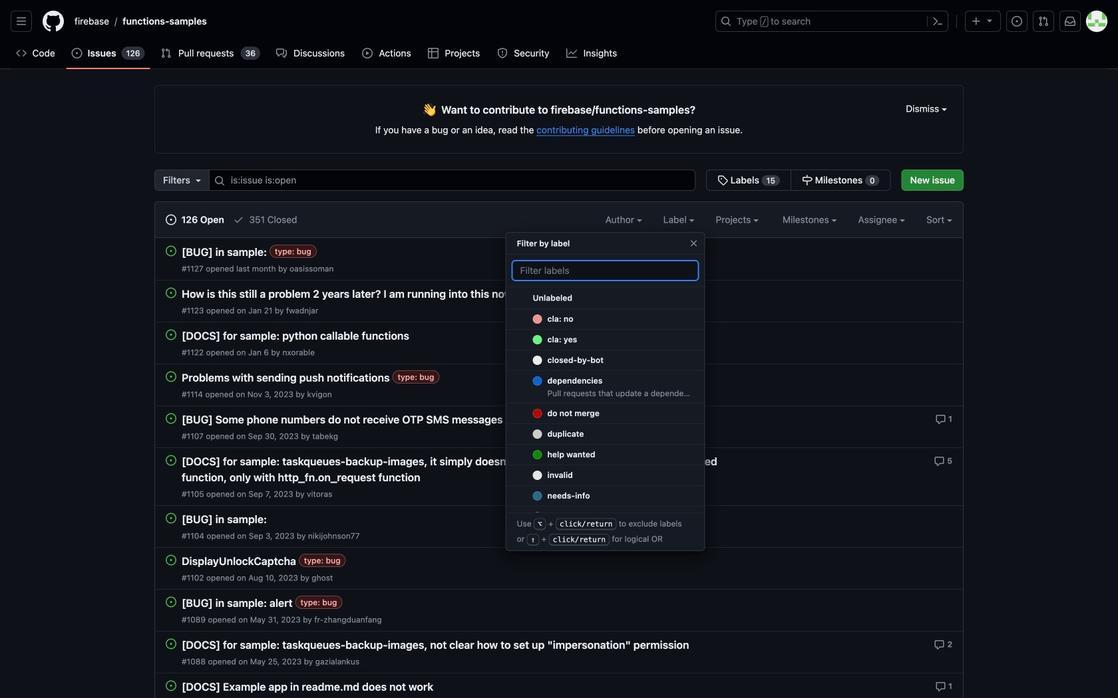 Task type: locate. For each thing, give the bounding box(es) containing it.
0 vertical spatial issue opened image
[[1012, 16, 1022, 27]]

1 vertical spatial open issue image
[[166, 456, 176, 466]]

table image
[[428, 48, 439, 59]]

notifications image
[[1065, 16, 1075, 27]]

2 open issue image from the top
[[166, 330, 176, 340]]

0 horizontal spatial git pull request image
[[161, 48, 171, 59]]

0 vertical spatial comment image
[[935, 414, 946, 425]]

comment image
[[934, 456, 945, 467]]

2 vertical spatial comment image
[[935, 682, 946, 693]]

Search all issues text field
[[209, 170, 695, 191]]

6 open issue image from the top
[[166, 555, 176, 566]]

open issue element
[[166, 246, 176, 257], [166, 287, 176, 298], [166, 329, 176, 340], [166, 371, 176, 382], [166, 413, 176, 424], [166, 455, 176, 466], [166, 513, 176, 524], [166, 555, 176, 566], [166, 597, 176, 608], [166, 639, 176, 650], [166, 681, 176, 692]]

1 vertical spatial issue opened image
[[71, 48, 82, 59]]

plus image
[[971, 16, 982, 27]]

homepage image
[[43, 11, 64, 32]]

8 open issue element from the top
[[166, 555, 176, 566]]

git pull request image
[[1038, 16, 1049, 27], [161, 48, 171, 59]]

7 open issue element from the top
[[166, 513, 176, 524]]

9 open issue element from the top
[[166, 597, 176, 608]]

comment image
[[935, 414, 946, 425], [934, 640, 945, 651], [935, 682, 946, 693]]

code image
[[16, 48, 27, 59]]

1 horizontal spatial issue opened image
[[1012, 16, 1022, 27]]

command palette image
[[932, 16, 943, 27]]

0 horizontal spatial issue opened image
[[71, 48, 82, 59]]

triangle down image
[[984, 15, 995, 26]]

check image
[[233, 215, 244, 225]]

2 open issue element from the top
[[166, 287, 176, 298]]

issue opened image
[[1012, 16, 1022, 27], [71, 48, 82, 59]]

open issue image
[[166, 246, 176, 257], [166, 456, 176, 466]]

label image
[[689, 219, 695, 222]]

1 horizontal spatial git pull request image
[[1038, 16, 1049, 27]]

4 open issue image from the top
[[166, 414, 176, 424]]

issue opened image right triangle down icon
[[1012, 16, 1022, 27]]

0 vertical spatial open issue image
[[166, 246, 176, 257]]

search image
[[214, 176, 225, 186]]

4 open issue element from the top
[[166, 371, 176, 382]]

author image
[[637, 219, 642, 222]]

None search field
[[154, 170, 891, 191]]

list
[[69, 11, 707, 32]]

5 open issue element from the top
[[166, 413, 176, 424]]

3 open issue image from the top
[[166, 372, 176, 382]]

9 open issue image from the top
[[166, 681, 176, 692]]

5 open issue image from the top
[[166, 513, 176, 524]]

7 open issue image from the top
[[166, 597, 176, 608]]

issue element
[[706, 170, 891, 191]]

graph image
[[566, 48, 577, 59]]

issue opened image right code image
[[71, 48, 82, 59]]

tag image
[[717, 175, 728, 186]]

open issue image
[[166, 288, 176, 298], [166, 330, 176, 340], [166, 372, 176, 382], [166, 414, 176, 424], [166, 513, 176, 524], [166, 555, 176, 566], [166, 597, 176, 608], [166, 639, 176, 650], [166, 681, 176, 692]]



Task type: describe. For each thing, give the bounding box(es) containing it.
0 vertical spatial git pull request image
[[1038, 16, 1049, 27]]

triangle down image
[[193, 175, 204, 186]]

6 open issue element from the top
[[166, 455, 176, 466]]

Issues search field
[[209, 170, 695, 191]]

Filter labels text field
[[512, 260, 699, 282]]

3 open issue element from the top
[[166, 329, 176, 340]]

1 vertical spatial git pull request image
[[161, 48, 171, 59]]

issue opened image for git pull request icon to the top
[[1012, 16, 1022, 27]]

1 open issue image from the top
[[166, 246, 176, 257]]

close menu image
[[689, 238, 699, 249]]

issue opened image for bottommost git pull request icon
[[71, 48, 82, 59]]

milestone image
[[802, 175, 813, 186]]

issue opened image
[[166, 215, 176, 225]]

10 open issue element from the top
[[166, 639, 176, 650]]

play image
[[362, 48, 373, 59]]

comment discussion image
[[276, 48, 287, 59]]

8 open issue image from the top
[[166, 639, 176, 650]]

2 open issue image from the top
[[166, 456, 176, 466]]

1 open issue image from the top
[[166, 288, 176, 298]]

shield image
[[497, 48, 508, 59]]

11 open issue element from the top
[[166, 681, 176, 692]]

1 open issue element from the top
[[166, 246, 176, 257]]

assignees image
[[900, 219, 905, 222]]

1 vertical spatial comment image
[[934, 640, 945, 651]]



Task type: vqa. For each thing, say whether or not it's contained in the screenshot.
#132 link
no



